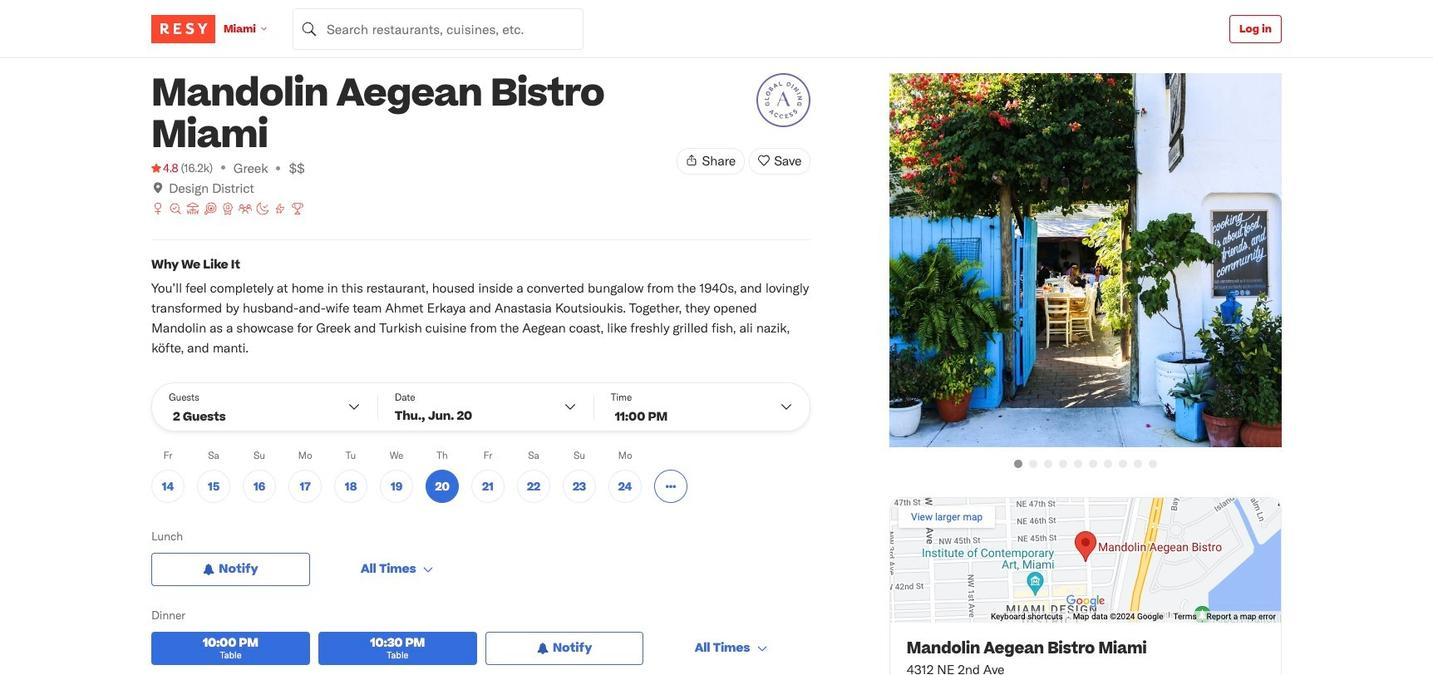 Task type: locate. For each thing, give the bounding box(es) containing it.
None field
[[293, 8, 583, 49]]

4.8 out of 5 stars image
[[151, 160, 178, 176]]



Task type: describe. For each thing, give the bounding box(es) containing it.
Search restaurants, cuisines, etc. text field
[[293, 8, 583, 49]]



Task type: vqa. For each thing, say whether or not it's contained in the screenshot.
4.8 Out Of 5 Stars 'icon'
yes



